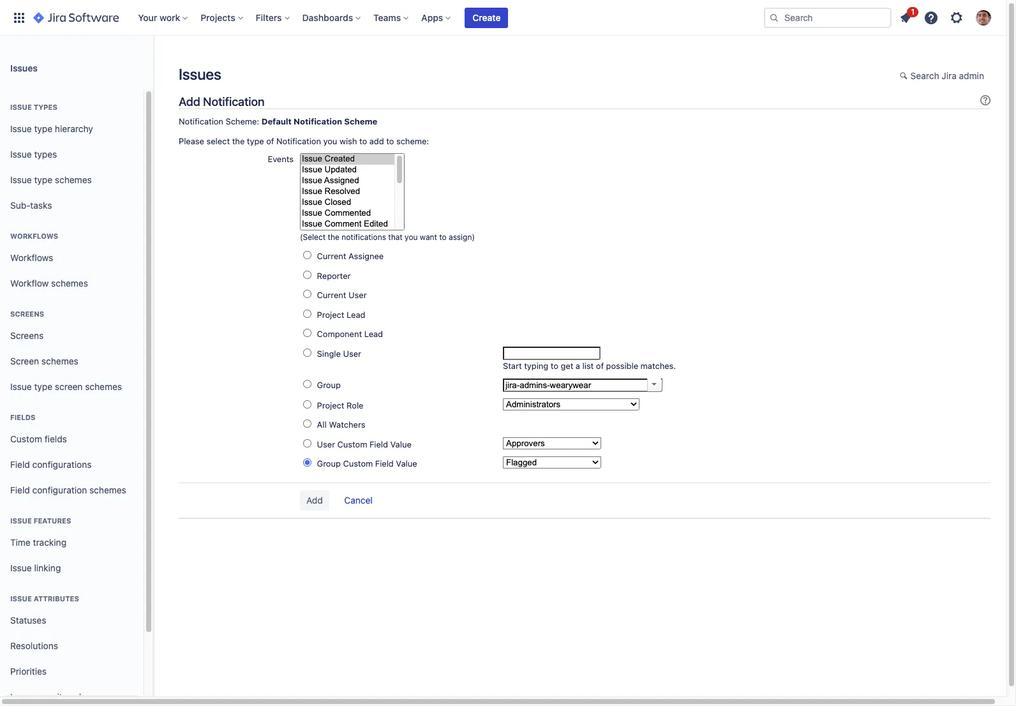 Task type: locate. For each thing, give the bounding box(es) containing it.
1 current from the top
[[317, 251, 346, 261]]

projects button
[[197, 7, 248, 28]]

fields
[[10, 413, 35, 421]]

component lead
[[317, 329, 383, 339]]

5 issue from the top
[[10, 381, 32, 392]]

issue linking
[[10, 562, 61, 573]]

Current Assignee radio
[[303, 251, 312, 259]]

issue for issue types
[[10, 149, 32, 159]]

scheme
[[344, 116, 378, 127]]

workflows for workflows group
[[10, 232, 58, 240]]

issue down time
[[10, 562, 32, 573]]

search jira admin
[[911, 70, 985, 81]]

want
[[420, 232, 437, 242]]

1 issue from the top
[[10, 103, 32, 111]]

issue down screen
[[10, 381, 32, 392]]

select
[[207, 136, 230, 146]]

1 vertical spatial you
[[405, 232, 418, 242]]

schemes up issue type screen schemes
[[41, 355, 78, 366]]

you
[[323, 136, 337, 146], [405, 232, 418, 242]]

value down user custom field value
[[396, 459, 417, 469]]

group right the group custom field value radio
[[317, 459, 341, 469]]

lead
[[347, 310, 366, 320], [364, 329, 383, 339]]

of down default
[[266, 136, 274, 146]]

0 vertical spatial value
[[390, 439, 412, 449]]

user right the user custom field value option
[[317, 439, 335, 449]]

workflows
[[10, 232, 58, 240], [10, 252, 53, 263]]

1 workflows from the top
[[10, 232, 58, 240]]

custom
[[10, 433, 42, 444], [338, 439, 367, 449], [343, 459, 373, 469]]

Project Lead radio
[[303, 310, 312, 318]]

workflows down "sub-tasks"
[[10, 232, 58, 240]]

assign)
[[449, 232, 475, 242]]

work
[[160, 12, 180, 23]]

1 vertical spatial user
[[343, 349, 361, 359]]

0 vertical spatial the
[[232, 136, 245, 146]]

0 vertical spatial workflows
[[10, 232, 58, 240]]

Choose a group text field
[[503, 378, 663, 392]]

current user
[[317, 290, 367, 300]]

current
[[317, 251, 346, 261], [317, 290, 346, 300]]

schemes down the field configurations link
[[89, 484, 126, 495]]

notification
[[203, 95, 265, 109], [179, 116, 223, 127], [294, 116, 342, 127], [277, 136, 321, 146]]

workflows up workflow
[[10, 252, 53, 263]]

user for single user
[[343, 349, 361, 359]]

1 vertical spatial of
[[596, 361, 604, 371]]

type down types
[[34, 123, 52, 134]]

issue type screen schemes link
[[5, 374, 139, 400]]

group right group radio
[[317, 380, 341, 390]]

type left screen
[[34, 381, 52, 392]]

0 vertical spatial current
[[317, 251, 346, 261]]

0 vertical spatial project
[[317, 310, 344, 320]]

0 vertical spatial user
[[349, 290, 367, 300]]

3 issue from the top
[[10, 149, 32, 159]]

project up all
[[317, 400, 344, 410]]

custom for user
[[338, 439, 367, 449]]

dashboards button
[[299, 7, 366, 28]]

2 current from the top
[[317, 290, 346, 300]]

you left wish
[[323, 136, 337, 146]]

0 vertical spatial of
[[266, 136, 274, 146]]

current assignee
[[317, 251, 384, 261]]

0 vertical spatial lead
[[347, 310, 366, 320]]

group for group custom field value
[[317, 459, 341, 469]]

1 vertical spatial project
[[317, 400, 344, 410]]

type for screen
[[34, 381, 52, 392]]

add
[[370, 136, 384, 146]]

issue type schemes link
[[5, 167, 139, 193]]

issue
[[10, 103, 32, 111], [10, 123, 32, 134], [10, 149, 32, 159], [10, 174, 32, 185], [10, 381, 32, 392], [10, 517, 32, 525], [10, 562, 32, 573], [10, 594, 32, 603], [10, 691, 32, 702]]

9 issue from the top
[[10, 691, 32, 702]]

notification up events
[[277, 136, 321, 146]]

1 project from the top
[[317, 310, 344, 320]]

search jira admin link
[[894, 66, 991, 87]]

None text field
[[503, 347, 601, 360]]

user
[[349, 290, 367, 300], [343, 349, 361, 359], [317, 439, 335, 449]]

project
[[317, 310, 344, 320], [317, 400, 344, 410]]

screen
[[55, 381, 83, 392]]

screens up screen
[[10, 330, 44, 341]]

schemes inside field configuration schemes link
[[89, 484, 126, 495]]

None submit
[[300, 490, 329, 511]]

Reporter radio
[[303, 271, 312, 279]]

time
[[10, 537, 31, 548]]

1 vertical spatial current
[[317, 290, 346, 300]]

user down component lead
[[343, 349, 361, 359]]

type for schemes
[[34, 174, 52, 185]]

the right (select
[[328, 232, 340, 242]]

custom fields
[[10, 433, 67, 444]]

filters
[[256, 12, 282, 23]]

notification up scheme:
[[203, 95, 265, 109]]

projects
[[201, 12, 235, 23]]

workflows link
[[5, 245, 139, 271]]

issue down priorities
[[10, 691, 32, 702]]

Component Lead radio
[[303, 329, 312, 337]]

0 vertical spatial screens
[[10, 310, 44, 318]]

fields group
[[5, 400, 139, 507]]

field configurations
[[10, 459, 92, 470]]

issue type hierarchy
[[10, 123, 93, 134]]

lead up component lead
[[347, 310, 366, 320]]

user up project lead
[[349, 290, 367, 300]]

1 vertical spatial group
[[317, 459, 341, 469]]

value for group custom field value
[[396, 459, 417, 469]]

type inside 'issue type hierarchy' link
[[34, 123, 52, 134]]

issue for issue attributes
[[10, 594, 32, 603]]

of
[[266, 136, 274, 146], [596, 361, 604, 371]]

small image
[[900, 71, 910, 81]]

assignee
[[349, 251, 384, 261]]

2 workflows from the top
[[10, 252, 53, 263]]

security
[[34, 691, 67, 702]]

banner
[[0, 0, 1007, 36]]

schemes inside issue type schemes link
[[55, 174, 92, 185]]

primary element
[[8, 0, 764, 35]]

1 vertical spatial lead
[[364, 329, 383, 339]]

0 vertical spatial group
[[317, 380, 341, 390]]

issues up add
[[179, 65, 221, 83]]

1 vertical spatial value
[[396, 459, 417, 469]]

4 issue from the top
[[10, 174, 32, 185]]

field configuration schemes
[[10, 484, 126, 495]]

sub-tasks
[[10, 200, 52, 210]]

current up reporter
[[317, 251, 346, 261]]

schemes
[[55, 174, 92, 185], [51, 277, 88, 288], [41, 355, 78, 366], [85, 381, 122, 392], [89, 484, 126, 495], [70, 691, 106, 702]]

Project Role radio
[[303, 400, 312, 408]]

screens down workflow
[[10, 310, 44, 318]]

features
[[34, 517, 71, 525]]

8 issue from the top
[[10, 594, 32, 603]]

you right 'that'
[[405, 232, 418, 242]]

type down scheme:
[[247, 136, 264, 146]]

6 issue from the top
[[10, 517, 32, 525]]

screen
[[10, 355, 39, 366]]

schemes right screen
[[85, 381, 122, 392]]

banner containing your work
[[0, 0, 1007, 36]]

issue types
[[10, 103, 57, 111]]

issue for issue linking
[[10, 562, 32, 573]]

issue types group
[[5, 89, 139, 222]]

issue down issue types
[[10, 123, 32, 134]]

issue left types
[[10, 103, 32, 111]]

All Watchers radio
[[303, 420, 312, 428]]

schemes down issue types link
[[55, 174, 92, 185]]

2 issue from the top
[[10, 123, 32, 134]]

type inside issue type schemes link
[[34, 174, 52, 185]]

all watchers
[[317, 420, 365, 430]]

to right want
[[439, 232, 447, 242]]

teams button
[[370, 7, 414, 28]]

issue left the types
[[10, 149, 32, 159]]

hierarchy
[[55, 123, 93, 134]]

Group radio
[[303, 380, 312, 389]]

field configurations link
[[5, 452, 139, 478]]

schemes inside screen schemes link
[[41, 355, 78, 366]]

issue up statuses
[[10, 594, 32, 603]]

1 group from the top
[[317, 380, 341, 390]]

schemes down workflows link
[[51, 277, 88, 288]]

notification up 'please'
[[179, 116, 223, 127]]

matches.
[[641, 361, 676, 371]]

the down scheme:
[[232, 136, 245, 146]]

create
[[473, 12, 501, 23]]

1 vertical spatial the
[[328, 232, 340, 242]]

of right "list"
[[596, 361, 604, 371]]

project for project lead
[[317, 310, 344, 320]]

value up 'group custom field value'
[[390, 439, 412, 449]]

issue inside screens group
[[10, 381, 32, 392]]

scheme:
[[226, 116, 259, 127]]

scheme:
[[396, 136, 429, 146]]

Single User radio
[[303, 349, 312, 357]]

0 vertical spatial you
[[323, 136, 337, 146]]

issues
[[10, 62, 38, 73], [179, 65, 221, 83]]

custom down the watchers
[[338, 439, 367, 449]]

0 horizontal spatial issues
[[10, 62, 38, 73]]

teams
[[374, 12, 401, 23]]

issue up time
[[10, 517, 32, 525]]

lead for project lead
[[347, 310, 366, 320]]

1 vertical spatial workflows
[[10, 252, 53, 263]]

type inside issue type screen schemes link
[[34, 381, 52, 392]]

type up tasks
[[34, 174, 52, 185]]

screens group
[[5, 296, 139, 404]]

2 screens from the top
[[10, 330, 44, 341]]

value
[[390, 439, 412, 449], [396, 459, 417, 469]]

single
[[317, 349, 341, 359]]

issue security schemes link
[[5, 684, 139, 706]]

lead right component
[[364, 329, 383, 339]]

1 screens from the top
[[10, 310, 44, 318]]

jira software image
[[33, 10, 119, 25], [33, 10, 119, 25]]

current for current assignee
[[317, 251, 346, 261]]

1 vertical spatial screens
[[10, 330, 44, 341]]

issues up issue types
[[10, 62, 38, 73]]

issue for issue type screen schemes
[[10, 381, 32, 392]]

to left get
[[551, 361, 559, 371]]

0 horizontal spatial of
[[266, 136, 274, 146]]

list
[[583, 361, 594, 371]]

issue for issue type schemes
[[10, 174, 32, 185]]

project up component
[[317, 310, 344, 320]]

field configuration schemes link
[[5, 478, 139, 503]]

2 group from the top
[[317, 459, 341, 469]]

default
[[262, 116, 292, 127]]

linking
[[34, 562, 61, 573]]

7 issue from the top
[[10, 562, 32, 573]]

0 horizontal spatial you
[[323, 136, 337, 146]]

custom down fields
[[10, 433, 42, 444]]

filters button
[[252, 7, 295, 28]]

schemes down priorities link
[[70, 691, 106, 702]]

current down reporter
[[317, 290, 346, 300]]

field up 'group custom field value'
[[370, 439, 388, 449]]

field down user custom field value
[[375, 459, 394, 469]]

screens
[[10, 310, 44, 318], [10, 330, 44, 341]]

2 project from the top
[[317, 400, 344, 410]]

issue up "sub-"
[[10, 174, 32, 185]]

custom down user custom field value
[[343, 459, 373, 469]]



Task type: vqa. For each thing, say whether or not it's contained in the screenshot.
Issue Types group
yes



Task type: describe. For each thing, give the bounding box(es) containing it.
to left add
[[359, 136, 367, 146]]

issue attributes group
[[5, 581, 139, 706]]

admin
[[959, 70, 985, 81]]

start
[[503, 361, 522, 371]]

your work button
[[134, 7, 193, 28]]

typing
[[524, 361, 549, 371]]

component
[[317, 329, 362, 339]]

a
[[576, 361, 580, 371]]

issue linking link
[[5, 556, 139, 581]]

issue types link
[[5, 142, 139, 167]]

issue type screen schemes
[[10, 381, 122, 392]]

project for project role
[[317, 400, 344, 410]]

get
[[561, 361, 574, 371]]

user custom field value
[[317, 439, 412, 449]]

priorities
[[10, 666, 47, 677]]

Group Custom Field Value radio
[[303, 459, 312, 467]]

watchers
[[329, 420, 365, 430]]

settings image
[[949, 10, 965, 25]]

current for current user
[[317, 290, 346, 300]]

issue for issue type hierarchy
[[10, 123, 32, 134]]

field up 'issue features'
[[10, 484, 30, 495]]

0 horizontal spatial the
[[232, 136, 245, 146]]

create button
[[465, 7, 509, 28]]

types
[[34, 149, 57, 159]]

statuses link
[[5, 608, 139, 633]]

issue type schemes
[[10, 174, 92, 185]]

screen schemes link
[[5, 349, 139, 374]]

workflow schemes link
[[5, 271, 139, 296]]

lead for component lead
[[364, 329, 383, 339]]

custom fields link
[[5, 427, 139, 452]]

tasks
[[30, 200, 52, 210]]

User Custom Field Value radio
[[303, 439, 312, 447]]

issue attributes
[[10, 594, 79, 603]]

to right add
[[386, 136, 394, 146]]

possible
[[606, 361, 639, 371]]

notification scheme: default notification scheme
[[179, 116, 378, 127]]

1 horizontal spatial of
[[596, 361, 604, 371]]

custom for group
[[343, 459, 373, 469]]

issue for issue features
[[10, 517, 32, 525]]

issue features group
[[5, 503, 139, 585]]

jira
[[942, 70, 957, 81]]

issue type hierarchy link
[[5, 116, 139, 142]]

search
[[911, 70, 940, 81]]

apps button
[[418, 7, 456, 28]]

schemes inside issue type screen schemes link
[[85, 381, 122, 392]]

notifications image
[[898, 10, 914, 25]]

appswitcher icon image
[[11, 10, 27, 25]]

cancel
[[344, 495, 373, 506]]

dashboards
[[302, 12, 353, 23]]

notification up the please select the type of notification you wish to add to scheme:
[[294, 116, 342, 127]]

Search field
[[764, 7, 892, 28]]

1 horizontal spatial issues
[[179, 65, 221, 83]]

issue for issue types
[[10, 103, 32, 111]]

role
[[347, 400, 364, 410]]

1 horizontal spatial you
[[405, 232, 418, 242]]

1 horizontal spatial the
[[328, 232, 340, 242]]

group custom field value
[[317, 459, 417, 469]]

reporter
[[317, 271, 351, 281]]

issue types
[[10, 149, 57, 159]]

your profile and settings image
[[976, 10, 992, 25]]

screens for screens group
[[10, 310, 44, 318]]

start typing to get a list of possible matches.
[[503, 361, 676, 371]]

your
[[138, 12, 157, 23]]

time tracking link
[[5, 530, 139, 556]]

screens link
[[5, 323, 139, 349]]

add
[[179, 95, 200, 109]]

events
[[268, 154, 294, 164]]

project role
[[317, 400, 364, 410]]

workflows group
[[5, 218, 139, 300]]

sub-
[[10, 200, 30, 210]]

type for hierarchy
[[34, 123, 52, 134]]

search image
[[769, 12, 780, 23]]

workflow
[[10, 277, 49, 288]]

workflows for workflows link
[[10, 252, 53, 263]]

custom inside 'link'
[[10, 433, 42, 444]]

workflow schemes
[[10, 277, 88, 288]]

issue features
[[10, 517, 71, 525]]

fields
[[45, 433, 67, 444]]

statuses
[[10, 615, 46, 625]]

sidebar navigation image
[[139, 51, 167, 77]]

2 vertical spatial user
[[317, 439, 335, 449]]

that
[[388, 232, 403, 242]]

user for current user
[[349, 290, 367, 300]]

value for user custom field value
[[390, 439, 412, 449]]

sub-tasks link
[[5, 193, 139, 218]]

(select the notifications that you want to assign)
[[300, 232, 475, 242]]

attributes
[[34, 594, 79, 603]]

add notification
[[179, 95, 265, 109]]

field down custom fields
[[10, 459, 30, 470]]

configurations
[[32, 459, 92, 470]]

project lead
[[317, 310, 366, 320]]

screen schemes
[[10, 355, 78, 366]]

(select
[[300, 232, 326, 242]]

schemes inside issue security schemes link
[[70, 691, 106, 702]]

Current User radio
[[303, 290, 312, 298]]

your work
[[138, 12, 180, 23]]

time tracking
[[10, 537, 66, 548]]

single user
[[317, 349, 361, 359]]

priorities link
[[5, 659, 139, 684]]

issue for issue security schemes
[[10, 691, 32, 702]]

group for group
[[317, 380, 341, 390]]

configuration
[[32, 484, 87, 495]]

cancel link
[[338, 491, 379, 511]]

resolutions link
[[5, 633, 139, 659]]

notifications
[[342, 232, 386, 242]]

1
[[911, 7, 915, 16]]

tracking
[[33, 537, 66, 548]]

schemes inside workflow schemes link
[[51, 277, 88, 288]]

screens for 'screens' link
[[10, 330, 44, 341]]

types
[[34, 103, 57, 111]]

help image
[[924, 10, 939, 25]]

wish
[[340, 136, 357, 146]]



